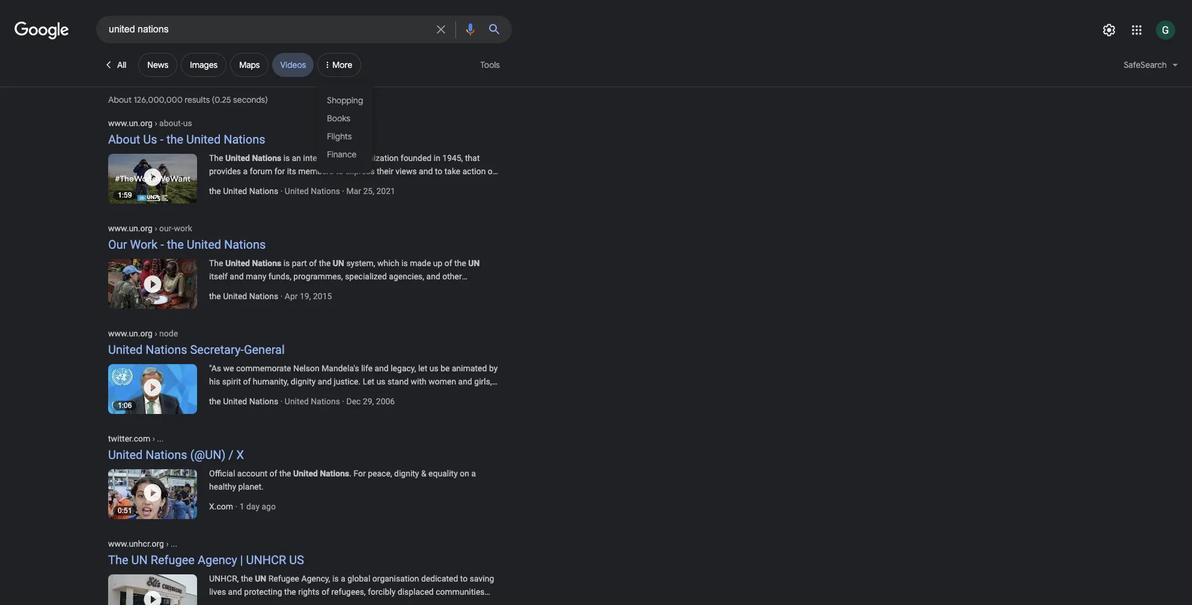 Task type: vqa. For each thing, say whether or not it's contained in the screenshot.
ANY TIME
no



Task type: describe. For each thing, give the bounding box(es) containing it.
videos link
[[273, 53, 314, 77]]

more button
[[318, 53, 361, 82]]

www.unhcr.org
[[108, 539, 164, 549]]

of right the up
[[445, 259, 453, 268]]

x.com · 1 day ago
[[209, 502, 276, 512]]

our
[[108, 237, 127, 252]]

protecting
[[244, 587, 282, 597]]

their
[[377, 167, 394, 176]]

... for nations
[[157, 434, 164, 444]]

more filters element
[[333, 60, 352, 70]]

flights link
[[318, 127, 373, 145]]

part
[[292, 259, 307, 268]]

twitter.com
[[108, 434, 150, 444]]

the down |
[[241, 574, 253, 584]]

official
[[209, 469, 235, 479]]

united down › about-us "text field"
[[186, 132, 221, 147]]

us
[[143, 132, 157, 147]]

of inside refugee agency, is a global organisation dedicated to saving lives and protecting the rights of refugees, forcibly displaced communities and ...
[[322, 587, 330, 597]]

› ... text field
[[164, 539, 177, 549]]

work
[[174, 224, 192, 233]]

› for the un refugee agency | unhcr us
[[166, 539, 169, 549]]

all
[[117, 60, 126, 70]]

1 vertical spatial us
[[430, 364, 439, 373]]

1
[[240, 502, 244, 512]]

is an international organization founded in 1945, that provides a forum for its members to express their views and to take action on the ...
[[209, 153, 498, 189]]

mandela's
[[322, 364, 359, 373]]

work
[[130, 237, 158, 252]]

29,
[[363, 397, 374, 406]]

and down mandela's
[[318, 377, 332, 387]]

humanity,
[[253, 377, 289, 387]]

the down › about-us "text field"
[[166, 132, 183, 147]]

the inside ""as we commemorate nelson mandela's life and legacy, let us be animated by his spirit of humanity, dignity and justice. let us stand with women and girls, young ... the united nations · united nations · dec 29, 2006"
[[209, 397, 221, 406]]

www.un.org › node
[[108, 329, 178, 338]]

is inside is an international organization founded in 1945, that provides a forum for its members to express their views and to take action on the ...
[[284, 153, 290, 163]]

with
[[411, 377, 427, 387]]

› for our work - the united nations
[[155, 224, 157, 233]]

seconds)
[[233, 94, 268, 105]]

saving
[[470, 574, 494, 584]]

organisation
[[373, 574, 419, 584]]

which
[[378, 259, 400, 268]]

be
[[441, 364, 450, 373]]

united down the twitter.com
[[108, 448, 143, 462]]

the up programmes,
[[319, 259, 331, 268]]

take
[[445, 167, 461, 176]]

members
[[298, 167, 334, 176]]

dec
[[347, 397, 361, 406]]

news link
[[138, 53, 178, 77]]

our work - the united nations
[[108, 237, 266, 252]]

19,
[[300, 292, 311, 301]]

and up organizations.
[[230, 272, 244, 281]]

menu containing shopping
[[318, 82, 373, 173]]

nelson
[[293, 364, 320, 373]]

the ...
[[209, 180, 230, 189]]

the for the united nations is part of the un system, which is made up of the un itself and many funds, programmes, specialized agencies, and other organizations. the united nations · apr 19, 2015
[[209, 259, 223, 268]]

us inside text box
[[183, 118, 192, 128]]

legacy,
[[391, 364, 416, 373]]

young ...
[[209, 390, 241, 400]]

results
[[185, 94, 210, 105]]

of right the part
[[309, 259, 317, 268]]

www.un.org › our-work
[[108, 224, 192, 233]]

search by voice image
[[464, 22, 478, 37]]

united nations secretary-general
[[108, 343, 285, 357]]

images
[[190, 60, 218, 70]]

clear image
[[434, 16, 449, 43]]

www.unhcr.org › ...
[[108, 539, 177, 549]]

is inside refugee agency, is a global organisation dedicated to saving lives and protecting the rights of refugees, forcibly displaced communities and ...
[[333, 574, 339, 584]]

the united nations
[[209, 153, 281, 163]]

organizations.
[[209, 285, 262, 295]]

account
[[237, 469, 268, 479]]

0 horizontal spatial refugee
[[151, 553, 195, 568]]

a inside refugee agency, is a global organisation dedicated to saving lives and protecting the rights of refugees, forcibly displaced communities and ...
[[341, 574, 346, 584]]

the united nations · united nations · mar 25, 2021
[[209, 186, 396, 196]]

for
[[354, 469, 366, 479]]

united down "its"
[[285, 186, 309, 196]]

action
[[463, 167, 486, 176]]

the up the other
[[455, 259, 466, 268]]

united left "."
[[293, 469, 318, 479]]

google image
[[14, 22, 70, 40]]

about for about us - the united nations
[[108, 132, 140, 147]]

to inside refugee agency, is a global organisation dedicated to saving lives and protecting the rights of refugees, forcibly displaced communities and ...
[[460, 574, 468, 584]]

finance link
[[318, 145, 373, 164]]

by
[[489, 364, 498, 373]]

and inside refugee agency, is a global organisation dedicated to saving lives and protecting the rights of refugees, forcibly displaced communities and ...
[[228, 587, 242, 597]]

about for about 126,000,000 results (0.25 seconds)
[[108, 94, 132, 105]]

united down spirit
[[223, 397, 247, 406]]

views
[[396, 167, 417, 176]]

&
[[421, 469, 427, 479]]

dignity inside . for peace, dignity & equality on a healthy planet.
[[394, 469, 419, 479]]

· down humanity,
[[281, 397, 283, 406]]

our-
[[159, 224, 174, 233]]

agency
[[198, 553, 237, 568]]

un up protecting in the left bottom of the page
[[255, 574, 267, 584]]

twitter.com › ...
[[108, 434, 164, 444]]

1:06 link
[[108, 362, 209, 414]]

many
[[246, 272, 267, 281]]

· left '1'
[[235, 502, 238, 512]]

› node text field
[[153, 329, 178, 338]]

the down the itself
[[209, 292, 221, 301]]

united down humanity,
[[285, 397, 309, 406]]

his
[[209, 377, 220, 387]]

provides
[[209, 167, 241, 176]]

made
[[410, 259, 431, 268]]

life
[[361, 364, 373, 373]]

(0.25
[[212, 94, 231, 105]]

ago
[[262, 502, 276, 512]]

secretary-
[[190, 343, 244, 357]]

communities
[[436, 587, 485, 597]]

healthy
[[209, 482, 236, 492]]

node
[[159, 329, 178, 338]]

specialized
[[345, 272, 387, 281]]

2021
[[377, 186, 396, 196]]

the united nations is part of the un system, which is made up of the un itself and many funds, programmes, specialized agencies, and other organizations. the united nations · apr 19, 2015
[[209, 259, 480, 301]]

the un refugee agency | unhcr us
[[108, 553, 304, 568]]

let
[[363, 377, 375, 387]]

maps link
[[230, 53, 269, 77]]



Task type: locate. For each thing, give the bounding box(es) containing it.
2 vertical spatial none text field
[[108, 539, 177, 549]]

of down agency,
[[322, 587, 330, 597]]

0 vertical spatial -
[[160, 132, 163, 147]]

0:51 link
[[108, 467, 209, 519]]

0 vertical spatial dignity
[[291, 377, 316, 387]]

tools
[[481, 60, 500, 70]]

commemorate
[[236, 364, 291, 373]]

united
[[186, 132, 221, 147], [225, 153, 250, 163], [223, 186, 247, 196], [285, 186, 309, 196], [187, 237, 221, 252], [225, 259, 250, 268], [223, 292, 247, 301], [108, 343, 143, 357], [223, 397, 247, 406], [285, 397, 309, 406], [108, 448, 143, 462], [293, 469, 318, 479]]

on inside is an international organization founded in 1945, that provides a forum for its members to express their views and to take action on the ...
[[488, 167, 498, 176]]

and down the up
[[427, 272, 441, 281]]

- for work
[[161, 237, 164, 252]]

united down provides
[[223, 186, 247, 196]]

a up refugees,
[[341, 574, 346, 584]]

/
[[229, 448, 234, 462]]

... up the un refugee agency | unhcr us
[[171, 539, 177, 549]]

dignity
[[291, 377, 316, 387], [394, 469, 419, 479]]

› right the twitter.com
[[153, 434, 155, 444]]

3 none text field from the top
[[108, 539, 177, 549]]

finance
[[327, 149, 357, 160]]

about down all
[[108, 94, 132, 105]]

x.com
[[209, 502, 233, 512]]

the for the united nations
[[209, 153, 223, 163]]

the down the › our-work "text box"
[[167, 237, 184, 252]]

1 horizontal spatial refugee
[[269, 574, 299, 584]]

agencies,
[[389, 272, 425, 281]]

1945,
[[443, 153, 463, 163]]

a inside . for peace, dignity & equality on a healthy planet.
[[472, 469, 476, 479]]

1 about from the top
[[108, 94, 132, 105]]

1 horizontal spatial a
[[341, 574, 346, 584]]

0 vertical spatial none text field
[[108, 223, 192, 233]]

0 horizontal spatial ...
[[157, 434, 164, 444]]

· left apr
[[281, 292, 283, 301]]

2 horizontal spatial us
[[430, 364, 439, 373]]

1 horizontal spatial on
[[488, 167, 498, 176]]

unhcr
[[246, 553, 286, 568]]

on right action
[[488, 167, 498, 176]]

1 none text field from the top
[[108, 223, 192, 233]]

united up many
[[225, 259, 250, 268]]

1:06
[[118, 402, 132, 410]]

and down animated
[[458, 377, 472, 387]]

2 none text field from the top
[[108, 433, 164, 444]]

of inside ""as we commemorate nelson mandela's life and legacy, let us be animated by his spirit of humanity, dignity and justice. let us stand with women and girls, young ... the united nations · united nations · dec 29, 2006"
[[243, 377, 251, 387]]

organization
[[352, 153, 399, 163]]

and down unhcr, the un
[[228, 587, 242, 597]]

none text field for nations
[[108, 328, 178, 338]]

2 vertical spatial the
[[108, 553, 128, 568]]

1 vertical spatial -
[[161, 237, 164, 252]]

1 vertical spatial none text field
[[108, 328, 178, 338]]

the down his
[[209, 397, 221, 406]]

2 vertical spatial www.un.org
[[108, 329, 153, 338]]

girls,
[[475, 377, 492, 387]]

› left about-
[[155, 118, 157, 128]]

about 126,000,000 results (0.25 seconds)
[[108, 94, 270, 105]]

international
[[303, 153, 350, 163]]

us
[[289, 553, 304, 568]]

www.un.org
[[108, 118, 153, 128], [108, 224, 153, 233], [108, 329, 153, 338]]

2006
[[376, 397, 395, 406]]

none text field up the us
[[108, 118, 192, 128]]

united down www.un.org › node
[[108, 343, 143, 357]]

(@un)
[[190, 448, 226, 462]]

www.un.org inside › node text field
[[108, 329, 153, 338]]

to down finance
[[336, 167, 344, 176]]

unhcr,
[[209, 574, 239, 584]]

is left the part
[[284, 259, 290, 268]]

official account of the united nations
[[209, 469, 349, 479]]

of
[[309, 259, 317, 268], [445, 259, 453, 268], [243, 377, 251, 387], [270, 469, 277, 479], [322, 587, 330, 597]]

0 vertical spatial the
[[209, 153, 223, 163]]

a inside is an international organization founded in 1945, that provides a forum for its members to express their views and to take action on the ...
[[243, 167, 248, 176]]

the left rights
[[284, 587, 296, 597]]

dignity down nelson
[[291, 377, 316, 387]]

2 horizontal spatial a
[[472, 469, 476, 479]]

0 vertical spatial about
[[108, 94, 132, 105]]

· inside the united nations is part of the un system, which is made up of the un itself and many funds, programmes, specialized agencies, and other organizations. the united nations · apr 19, 2015
[[281, 292, 283, 301]]

forum
[[250, 167, 272, 176]]

None text field
[[108, 223, 192, 233], [108, 328, 178, 338]]

in
[[434, 153, 441, 163]]

apr
[[285, 292, 298, 301]]

1 none text field from the top
[[108, 118, 192, 128]]

agency,
[[302, 574, 330, 584]]

1:59
[[118, 191, 132, 200]]

www.un.org for united
[[108, 329, 153, 338]]

its
[[287, 167, 296, 176]]

.
[[349, 469, 352, 479]]

› right www.unhcr.org
[[166, 539, 169, 549]]

none text field down 0:51
[[108, 539, 177, 549]]

women
[[429, 377, 456, 387]]

un down www.unhcr.org › ...
[[131, 553, 148, 568]]

www.un.org for about
[[108, 118, 153, 128]]

refugee inside refugee agency, is a global organisation dedicated to saving lives and protecting the rights of refugees, forcibly displaced communities and ...
[[269, 574, 299, 584]]

1 vertical spatial ...
[[171, 539, 177, 549]]

0 horizontal spatial dignity
[[291, 377, 316, 387]]

of right spirit
[[243, 377, 251, 387]]

1 vertical spatial the
[[209, 259, 223, 268]]

to down in
[[435, 167, 443, 176]]

none text field down 1:06
[[108, 433, 164, 444]]

united nations (@un) / x
[[108, 448, 244, 462]]

other
[[443, 272, 462, 281]]

about
[[108, 94, 132, 105], [108, 132, 140, 147]]

... up the united nations (@un) / x on the bottom of page
[[157, 434, 164, 444]]

www.un.org up the us
[[108, 118, 153, 128]]

all link
[[96, 53, 135, 77]]

- for us
[[160, 132, 163, 147]]

for
[[275, 167, 285, 176]]

1 vertical spatial about
[[108, 132, 140, 147]]

0 horizontal spatial on
[[460, 469, 470, 479]]

the for the un refugee agency | unhcr us
[[108, 553, 128, 568]]

is left an on the top left
[[284, 153, 290, 163]]

the down provides
[[209, 186, 221, 196]]

1 vertical spatial refugee
[[269, 574, 299, 584]]

0 horizontal spatial us
[[183, 118, 192, 128]]

1 vertical spatial dignity
[[394, 469, 419, 479]]

none text field up united nations secretary-general
[[108, 328, 178, 338]]

is up refugees,
[[333, 574, 339, 584]]

itself
[[209, 272, 228, 281]]

› left our- on the top
[[155, 224, 157, 233]]

lives
[[209, 587, 226, 597]]

› for about us - the united nations
[[155, 118, 157, 128]]

none text field › node
[[108, 328, 178, 338]]

and inside is an international organization founded in 1945, that provides a forum for its members to express their views and to take action on the ...
[[419, 167, 433, 176]]

www.un.org up our
[[108, 224, 153, 233]]

none text field for nations
[[108, 433, 164, 444]]

none text field containing www.unhcr.org
[[108, 539, 177, 549]]

founded
[[401, 153, 432, 163]]

- down our- on the top
[[161, 237, 164, 252]]

and right life
[[375, 364, 389, 373]]

the
[[166, 132, 183, 147], [209, 186, 221, 196], [167, 237, 184, 252], [319, 259, 331, 268], [455, 259, 466, 268], [209, 292, 221, 301], [209, 397, 221, 406], [279, 469, 291, 479], [241, 574, 253, 584], [284, 587, 296, 597]]

› ... text field
[[150, 434, 164, 444]]

more
[[333, 60, 352, 70]]

day
[[246, 502, 260, 512]]

animated
[[452, 364, 487, 373]]

unhcr, the un
[[209, 574, 267, 584]]

none text field for un
[[108, 539, 177, 549]]

1 www.un.org from the top
[[108, 118, 153, 128]]

that
[[465, 153, 480, 163]]

none text field for us
[[108, 118, 192, 128]]

refugee down › ... text field
[[151, 553, 195, 568]]

1 vertical spatial www.un.org
[[108, 224, 153, 233]]

0 vertical spatial none text field
[[108, 118, 192, 128]]

to
[[336, 167, 344, 176], [435, 167, 443, 176], [460, 574, 468, 584]]

about us - the united nations
[[108, 132, 265, 147]]

0 vertical spatial www.un.org
[[108, 118, 153, 128]]

› about-us text field
[[153, 118, 192, 128]]

on right equality
[[460, 469, 470, 479]]

books link
[[318, 109, 373, 127]]

united up provides
[[225, 153, 250, 163]]

on inside . for peace, dignity & equality on a healthy planet.
[[460, 469, 470, 479]]

0 vertical spatial a
[[243, 167, 248, 176]]

› for united nations secretary-general
[[155, 329, 157, 338]]

www.un.org inside the › our-work text field
[[108, 224, 153, 233]]

shopping
[[327, 95, 363, 106]]

programmes,
[[294, 272, 343, 281]]

us right let on the bottom left of the page
[[377, 377, 386, 387]]

spirit
[[222, 377, 241, 387]]

an
[[292, 153, 301, 163]]

Search search field
[[109, 23, 429, 38]]

· left the mar
[[342, 186, 344, 196]]

the down www.unhcr.org
[[108, 553, 128, 568]]

none text field › about-us
[[108, 118, 192, 128]]

of right account at the bottom
[[270, 469, 277, 479]]

general
[[244, 343, 285, 357]]

1 horizontal spatial to
[[435, 167, 443, 176]]

0 vertical spatial on
[[488, 167, 498, 176]]

None search field
[[0, 15, 512, 43]]

2 horizontal spatial to
[[460, 574, 468, 584]]

is up the agencies,
[[402, 259, 408, 268]]

3 www.un.org from the top
[[108, 329, 153, 338]]

0 horizontal spatial to
[[336, 167, 344, 176]]

None text field
[[108, 118, 192, 128], [108, 433, 164, 444], [108, 539, 177, 549]]

united down work
[[187, 237, 221, 252]]

system,
[[347, 259, 375, 268]]

the right account at the bottom
[[279, 469, 291, 479]]

2 none text field from the top
[[108, 328, 178, 338]]

none text field for work
[[108, 223, 192, 233]]

2 vertical spatial us
[[377, 377, 386, 387]]

about left the us
[[108, 132, 140, 147]]

2 www.un.org from the top
[[108, 224, 153, 233]]

global
[[348, 574, 371, 584]]

1 horizontal spatial dignity
[[394, 469, 419, 479]]

0 horizontal spatial a
[[243, 167, 248, 176]]

... for un
[[171, 539, 177, 549]]

· down for
[[281, 186, 283, 196]]

1:59 link
[[108, 152, 209, 204]]

videos
[[280, 60, 306, 70]]

a
[[243, 167, 248, 176], [472, 469, 476, 479], [341, 574, 346, 584]]

1 vertical spatial a
[[472, 469, 476, 479]]

un left system,
[[333, 259, 344, 268]]

about-
[[159, 118, 183, 128]]

none text field up work
[[108, 223, 192, 233]]

none text field › ...
[[108, 539, 177, 549]]

dedicated
[[421, 574, 458, 584]]

a down the united nations
[[243, 167, 248, 176]]

a right equality
[[472, 469, 476, 479]]

none text field the › our-work
[[108, 223, 192, 233]]

1 horizontal spatial us
[[377, 377, 386, 387]]

images link
[[181, 53, 227, 77]]

- right the us
[[160, 132, 163, 147]]

refugee down us
[[269, 574, 299, 584]]

› left node
[[155, 329, 157, 338]]

dignity left &
[[394, 469, 419, 479]]

www.un.org inside › about-us text box
[[108, 118, 153, 128]]

none text field containing www.un.org
[[108, 118, 192, 128]]

the inside the united nations is part of the un system, which is made up of the un itself and many funds, programmes, specialized agencies, and other organizations. the united nations · apr 19, 2015
[[209, 259, 223, 268]]

us up about us - the united nations
[[183, 118, 192, 128]]

the up provides
[[209, 153, 223, 163]]

2 about from the top
[[108, 132, 140, 147]]

the inside refugee agency, is a global organisation dedicated to saving lives and protecting the rights of refugees, forcibly displaced communities and ...
[[284, 587, 296, 597]]

1 horizontal spatial ...
[[171, 539, 177, 549]]

› for united nations (@un) / x
[[153, 434, 155, 444]]

un right the up
[[469, 259, 480, 268]]

dignity inside ""as we commemorate nelson mandela's life and legacy, let us be animated by his spirit of humanity, dignity and justice. let us stand with women and girls, young ... the united nations · united nations · dec 29, 2006"
[[291, 377, 316, 387]]

0 vertical spatial us
[[183, 118, 192, 128]]

1 vertical spatial on
[[460, 469, 470, 479]]

the up the itself
[[209, 259, 223, 268]]

www.un.org › about-us
[[108, 118, 192, 128]]

refugees,
[[332, 587, 366, 597]]

› our-work text field
[[153, 224, 192, 233]]

on
[[488, 167, 498, 176], [460, 469, 470, 479]]

to up communities
[[460, 574, 468, 584]]

0 vertical spatial ...
[[157, 434, 164, 444]]

0 vertical spatial refugee
[[151, 553, 195, 568]]

forcibly
[[368, 587, 396, 597]]

refugee agency, is a global organisation dedicated to saving lives and protecting the rights of refugees, forcibly displaced communities and ...
[[209, 574, 494, 605]]

none text field containing twitter.com
[[108, 433, 164, 444]]

www.un.org for our
[[108, 224, 153, 233]]

· left dec
[[342, 397, 344, 406]]

united down the itself
[[223, 292, 247, 301]]

1 vertical spatial none text field
[[108, 433, 164, 444]]

menu
[[318, 82, 373, 173]]

express
[[346, 167, 375, 176]]

2 vertical spatial a
[[341, 574, 346, 584]]

us left be
[[430, 364, 439, 373]]

www.un.org left node
[[108, 329, 153, 338]]

and down founded
[[419, 167, 433, 176]]

we
[[223, 364, 234, 373]]



